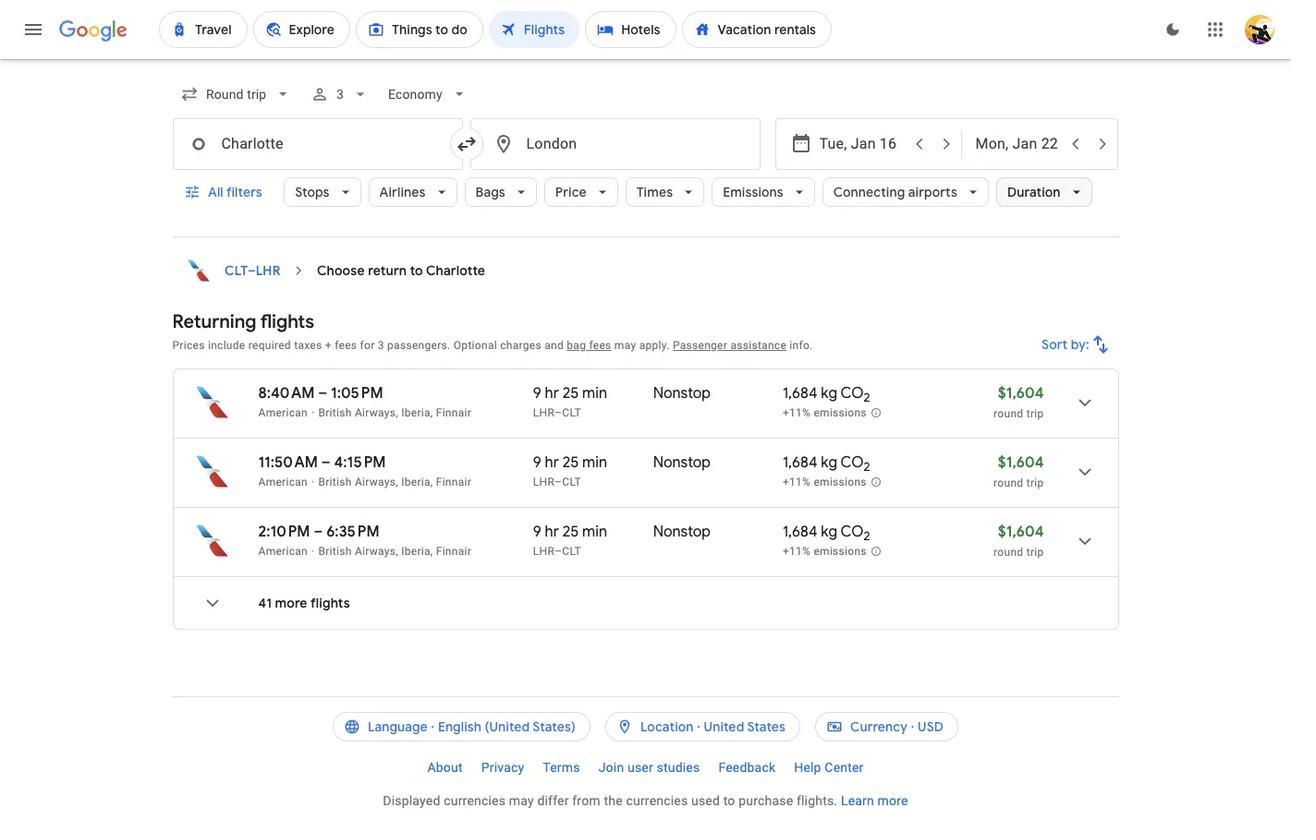 Task type: locate. For each thing, give the bounding box(es) containing it.
2 vertical spatial american
[[258, 545, 308, 558]]

total duration 9 hr 25 min. element for 4:15 pm
[[533, 454, 653, 475]]

hr for 8:40 am – 1:05 pm
[[545, 384, 559, 403]]

leaves heathrow airport at 11:50 am on monday, january 22 and arrives at charlotte douglas international airport at 4:15 pm on monday, january 22. element
[[258, 454, 386, 472]]

total duration 9 hr 25 min. element
[[533, 384, 653, 406], [533, 454, 653, 475], [533, 523, 653, 544]]

1 british from the top
[[318, 407, 352, 420]]

finnair for 4:15 pm
[[436, 476, 471, 489]]

3 +11% emissions from the top
[[783, 545, 867, 558]]

9 hr 25 min lhr – clt
[[533, 384, 607, 420], [533, 454, 607, 489], [533, 523, 607, 558]]

price button
[[544, 170, 618, 214]]

2 kg from the top
[[821, 454, 837, 472]]

3 airways, from the top
[[355, 545, 398, 558]]

0 vertical spatial total duration 9 hr 25 min. element
[[533, 384, 653, 406]]

$1,604
[[998, 384, 1044, 403], [998, 454, 1044, 472], [998, 523, 1044, 542]]

emissions
[[723, 184, 783, 201]]

1 vertical spatial more
[[878, 794, 908, 809]]

$1,604 round trip for 4:15 pm
[[994, 454, 1044, 490]]

1 horizontal spatial currencies
[[626, 794, 688, 809]]

trip down 1604 us dollars text box
[[1026, 477, 1044, 490]]

3 +11% from the top
[[783, 545, 811, 558]]

4:15 pm
[[334, 454, 386, 472]]

2 airways, from the top
[[355, 476, 398, 489]]

1 $1,604 from the top
[[998, 384, 1044, 403]]

2 vertical spatial +11% emissions
[[783, 545, 867, 558]]

center
[[825, 761, 864, 775]]

3 hr from the top
[[545, 523, 559, 542]]

1 nonstop from the top
[[653, 384, 711, 403]]

round down 1604 us dollars text box
[[994, 477, 1023, 490]]

Arrival time: 4:15 PM. text field
[[334, 454, 386, 472]]

iberia,
[[401, 407, 433, 420], [401, 476, 433, 489], [401, 545, 433, 558]]

flight details. leaves heathrow airport at 11:50 am on monday, january 22 and arrives at charlotte douglas international airport at 4:15 pm on monday, january 22. image
[[1062, 450, 1107, 494]]

sort by:
[[1041, 336, 1089, 353]]

1 vertical spatial 1,684 kg co 2
[[783, 454, 870, 475]]

1 american from the top
[[258, 407, 308, 420]]

0 vertical spatial co
[[841, 384, 864, 403]]

2 vertical spatial total duration 9 hr 25 min. element
[[533, 523, 653, 544]]

3 american from the top
[[258, 545, 308, 558]]

2 vertical spatial iberia,
[[401, 545, 433, 558]]

0 vertical spatial +11%
[[783, 407, 811, 420]]

41 more flights
[[258, 595, 350, 612]]

purchase
[[739, 794, 793, 809]]

flight details. leaves heathrow airport at 8:40 am on monday, january 22 and arrives at charlotte douglas international airport at 1:05 pm on monday, january 22. image
[[1062, 381, 1107, 425]]

25 for 2:10 pm – 6:35 pm
[[563, 523, 579, 542]]

0 vertical spatial emissions
[[814, 407, 867, 420]]

swap origin and destination. image
[[455, 133, 477, 155]]

nonstop
[[653, 384, 711, 403], [653, 454, 711, 472], [653, 523, 711, 542]]

1 trip from the top
[[1026, 408, 1044, 421]]

american down 8:40 am text box
[[258, 407, 308, 420]]

united
[[704, 719, 744, 736]]

0 vertical spatial more
[[275, 595, 307, 612]]

1 +11% emissions from the top
[[783, 407, 867, 420]]

2 vertical spatial trip
[[1026, 546, 1044, 559]]

0 vertical spatial 2
[[864, 390, 870, 406]]

0 horizontal spatial more
[[275, 595, 307, 612]]

total duration 9 hr 25 min. element for 6:35 pm
[[533, 523, 653, 544]]

2 vertical spatial 1,684
[[783, 523, 818, 542]]

1 horizontal spatial more
[[878, 794, 908, 809]]

0 vertical spatial nonstop
[[653, 384, 711, 403]]

1 +11% from the top
[[783, 407, 811, 420]]

3 iberia, from the top
[[401, 545, 433, 558]]

2 vertical spatial 9 hr 25 min lhr – clt
[[533, 523, 607, 558]]

2
[[864, 390, 870, 406], [864, 460, 870, 475], [864, 529, 870, 545]]

2 $1,604 from the top
[[998, 454, 1044, 472]]

1 vertical spatial kg
[[821, 454, 837, 472]]

2 vertical spatial kg
[[821, 523, 837, 542]]

currencies down join user studies
[[626, 794, 688, 809]]

1 vertical spatial 9
[[533, 454, 541, 472]]

duration
[[1007, 184, 1061, 201]]

flights
[[260, 311, 314, 334], [310, 595, 350, 612]]

american for 11:50 am – 4:15 pm
[[258, 476, 308, 489]]

+11% emissions for 1:05 pm
[[783, 407, 867, 420]]

2 9 from the top
[[533, 454, 541, 472]]

1 iberia, from the top
[[401, 407, 433, 420]]

round for 6:35 pm
[[994, 546, 1023, 559]]

kg for 4:15 pm
[[821, 454, 837, 472]]

1 9 from the top
[[533, 384, 541, 403]]

airways,
[[355, 407, 398, 420], [355, 476, 398, 489], [355, 545, 398, 558]]

co for 11:50 am – 4:15 pm
[[841, 454, 864, 472]]

iberia, for 4:15 pm
[[401, 476, 433, 489]]

2 1,684 kg co 2 from the top
[[783, 454, 870, 475]]

0 horizontal spatial to
[[410, 262, 423, 279]]

1 vertical spatial airways,
[[355, 476, 398, 489]]

more right 41
[[275, 595, 307, 612]]

0 vertical spatial 1,684 kg co 2
[[783, 384, 870, 406]]

2 vertical spatial $1,604 round trip
[[994, 523, 1044, 559]]

1 kg from the top
[[821, 384, 837, 403]]

airways, down arrival time: 6:35 pm. text box
[[355, 545, 398, 558]]

1 vertical spatial round
[[994, 477, 1023, 490]]

learn
[[841, 794, 874, 809]]

2 vertical spatial nonstop
[[653, 523, 711, 542]]

9 for 4:15 pm
[[533, 454, 541, 472]]

flights up required
[[260, 311, 314, 334]]

to inside returning flights main content
[[410, 262, 423, 279]]

fees right +
[[335, 339, 357, 352]]

1 vertical spatial emissions
[[814, 476, 867, 489]]

2 min from the top
[[582, 454, 607, 472]]

3 finnair from the top
[[436, 545, 471, 558]]

times button
[[625, 170, 704, 214]]

1 vertical spatial nonstop
[[653, 454, 711, 472]]

1 $1,604 round trip from the top
[[994, 384, 1044, 421]]

1 2 from the top
[[864, 390, 870, 406]]

2 vertical spatial 2
[[864, 529, 870, 545]]

airways, down 1:05 pm
[[355, 407, 398, 420]]

1 vertical spatial iberia,
[[401, 476, 433, 489]]

–
[[247, 262, 255, 279], [318, 384, 327, 403], [555, 407, 562, 420], [321, 454, 331, 472], [555, 476, 562, 489], [314, 523, 323, 542], [555, 545, 562, 558]]

3 british airways, iberia, finnair from the top
[[318, 545, 471, 558]]

join user studies
[[599, 761, 700, 775]]

+11% emissions for 4:15 pm
[[783, 476, 867, 489]]

to right return
[[410, 262, 423, 279]]

2 finnair from the top
[[436, 476, 471, 489]]

1 vertical spatial min
[[582, 454, 607, 472]]

+11% for 1:05 pm
[[783, 407, 811, 420]]

1 total duration 9 hr 25 min. element from the top
[[533, 384, 653, 406]]

for
[[360, 339, 375, 352]]

may inside returning flights main content
[[614, 339, 636, 352]]

1 vertical spatial co
[[841, 454, 864, 472]]

fees
[[335, 339, 357, 352], [589, 339, 611, 352]]

2 iberia, from the top
[[401, 476, 433, 489]]

0 vertical spatial british
[[318, 407, 352, 420]]

3 min from the top
[[582, 523, 607, 542]]

2 vertical spatial british airways, iberia, finnair
[[318, 545, 471, 558]]

british airways, iberia, finnair down 1:05 pm
[[318, 407, 471, 420]]

1 horizontal spatial 3
[[378, 339, 384, 352]]

emissions
[[814, 407, 867, 420], [814, 476, 867, 489], [814, 545, 867, 558]]

clt for 2:10 pm – 6:35 pm
[[562, 545, 581, 558]]

1604 US dollars text field
[[998, 523, 1044, 542]]

0 vertical spatial trip
[[1026, 408, 1044, 421]]

1 vertical spatial may
[[509, 794, 534, 809]]

prices
[[172, 339, 205, 352]]

$1,604 round trip up 1604 us dollars text field on the bottom right
[[994, 454, 1044, 490]]

2 emissions from the top
[[814, 476, 867, 489]]

more inside returning flights main content
[[275, 595, 307, 612]]

emissions button
[[712, 170, 815, 214]]

1 vertical spatial flights
[[310, 595, 350, 612]]

3 emissions from the top
[[814, 545, 867, 558]]

0 vertical spatial american
[[258, 407, 308, 420]]

to
[[410, 262, 423, 279], [723, 794, 735, 809]]

airways, for 4:15 pm
[[355, 476, 398, 489]]

2 total duration 9 hr 25 min. element from the top
[[533, 454, 653, 475]]

1 vertical spatial 9 hr 25 min lhr – clt
[[533, 454, 607, 489]]

1,684 for 1:05 pm
[[783, 384, 818, 403]]

1 vertical spatial 1,684
[[783, 454, 818, 472]]

1,684 for 6:35 pm
[[783, 523, 818, 542]]

3 kg from the top
[[821, 523, 837, 542]]

2 american from the top
[[258, 476, 308, 489]]

2 vertical spatial round
[[994, 546, 1023, 559]]

privacy link
[[472, 753, 534, 783]]

0 vertical spatial to
[[410, 262, 423, 279]]

co
[[841, 384, 864, 403], [841, 454, 864, 472], [841, 523, 864, 542]]

0 vertical spatial 1,684
[[783, 384, 818, 403]]

0 horizontal spatial currencies
[[444, 794, 506, 809]]

1 vertical spatial hr
[[545, 454, 559, 472]]

2 +11% from the top
[[783, 476, 811, 489]]

1 min from the top
[[582, 384, 607, 403]]

3 co from the top
[[841, 523, 864, 542]]

1 co from the top
[[841, 384, 864, 403]]

1 1,684 from the top
[[783, 384, 818, 403]]

english (united states)
[[438, 719, 576, 736]]

1,684 for 4:15 pm
[[783, 454, 818, 472]]

kg for 1:05 pm
[[821, 384, 837, 403]]

2 vertical spatial co
[[841, 523, 864, 542]]

3 9 from the top
[[533, 523, 541, 542]]

finnair for 1:05 pm
[[436, 407, 471, 420]]

1 vertical spatial +11%
[[783, 476, 811, 489]]

1 vertical spatial 25
[[563, 454, 579, 472]]

british down 8:40 am – 1:05 pm
[[318, 407, 352, 420]]

3 total duration 9 hr 25 min. element from the top
[[533, 523, 653, 544]]

1 vertical spatial 2
[[864, 460, 870, 475]]

2 for 11:50 am – 4:15 pm
[[864, 460, 870, 475]]

3 25 from the top
[[563, 523, 579, 542]]

trip down $1,604 text field
[[1026, 408, 1044, 421]]

2 currencies from the left
[[626, 794, 688, 809]]

1 airways, from the top
[[355, 407, 398, 420]]

1 vertical spatial american
[[258, 476, 308, 489]]

more right learn
[[878, 794, 908, 809]]

2 vertical spatial $1,604
[[998, 523, 1044, 542]]

may
[[614, 339, 636, 352], [509, 794, 534, 809]]

3 button
[[303, 72, 377, 116]]

clt – lhr
[[224, 262, 280, 279]]

fees right the bag in the left top of the page
[[589, 339, 611, 352]]

price
[[555, 184, 587, 201]]

1 1,684 kg co 2 from the top
[[783, 384, 870, 406]]

2 round from the top
[[994, 477, 1023, 490]]

2 for 2:10 pm – 6:35 pm
[[864, 529, 870, 545]]

None field
[[172, 78, 299, 111], [381, 78, 476, 111], [172, 78, 299, 111], [381, 78, 476, 111]]

change appearance image
[[1151, 7, 1195, 52]]

british airways, iberia, finnair for 2:10 pm – 6:35 pm
[[318, 545, 471, 558]]

1 vertical spatial 3
[[378, 339, 384, 352]]

2 british airways, iberia, finnair from the top
[[318, 476, 471, 489]]

all
[[207, 184, 223, 201]]

clt for 8:40 am – 1:05 pm
[[562, 407, 581, 420]]

3 1,684 from the top
[[783, 523, 818, 542]]

2 co from the top
[[841, 454, 864, 472]]

hr for 2:10 pm – 6:35 pm
[[545, 523, 559, 542]]

american down 11:50 am "text field" in the bottom of the page
[[258, 476, 308, 489]]

2 vertical spatial 25
[[563, 523, 579, 542]]

terms
[[543, 761, 580, 775]]

bag fees button
[[567, 339, 611, 352]]

0 vertical spatial may
[[614, 339, 636, 352]]

+11% for 4:15 pm
[[783, 476, 811, 489]]

british airways, iberia, finnair down arrival time: 4:15 pm. text box
[[318, 476, 471, 489]]

1 nonstop flight. element from the top
[[653, 384, 711, 406]]

british down 11:50 am – 4:15 pm
[[318, 476, 352, 489]]

0 horizontal spatial fees
[[335, 339, 357, 352]]

american down the 2:10 pm
[[258, 545, 308, 558]]

0 vertical spatial 9 hr 25 min lhr – clt
[[533, 384, 607, 420]]

2 vertical spatial min
[[582, 523, 607, 542]]

0 vertical spatial $1,604
[[998, 384, 1044, 403]]

2 vertical spatial finnair
[[436, 545, 471, 558]]

round
[[994, 408, 1023, 421], [994, 477, 1023, 490], [994, 546, 1023, 559]]

0 horizontal spatial 3
[[336, 87, 344, 102]]

connecting airports
[[833, 184, 957, 201]]

$1,604 round trip left flight details. leaves heathrow airport at 2:10 pm on monday, january 22 and arrives at charlotte douglas international airport at 6:35 pm on monday, january 22. image
[[994, 523, 1044, 559]]

0 vertical spatial british airways, iberia, finnair
[[318, 407, 471, 420]]

2 vertical spatial 9
[[533, 523, 541, 542]]

2 nonstop flight. element from the top
[[653, 454, 711, 475]]

2 british from the top
[[318, 476, 352, 489]]

round for 1:05 pm
[[994, 408, 1023, 421]]

2 9 hr 25 min lhr – clt from the top
[[533, 454, 607, 489]]

trip for 1:05 pm
[[1026, 408, 1044, 421]]

2 vertical spatial nonstop flight. element
[[653, 523, 711, 544]]

british down 2:10 pm – 6:35 pm
[[318, 545, 352, 558]]

1 vertical spatial total duration 9 hr 25 min. element
[[533, 454, 653, 475]]

american
[[258, 407, 308, 420], [258, 476, 308, 489], [258, 545, 308, 558]]

3 nonstop flight. element from the top
[[653, 523, 711, 544]]

3 round from the top
[[994, 546, 1023, 559]]

united states
[[704, 719, 786, 736]]

nonstop flight. element
[[653, 384, 711, 406], [653, 454, 711, 475], [653, 523, 711, 544]]

more
[[275, 595, 307, 612], [878, 794, 908, 809]]

0 vertical spatial 25
[[563, 384, 579, 403]]

0 vertical spatial finnair
[[436, 407, 471, 420]]

british airways, iberia, finnair down 6:35 pm
[[318, 545, 471, 558]]

0 vertical spatial 9
[[533, 384, 541, 403]]

1 vertical spatial +11% emissions
[[783, 476, 867, 489]]

1 horizontal spatial may
[[614, 339, 636, 352]]

3 $1,604 from the top
[[998, 523, 1044, 542]]

9
[[533, 384, 541, 403], [533, 454, 541, 472], [533, 523, 541, 542]]

1 emissions from the top
[[814, 407, 867, 420]]

2 vertical spatial emissions
[[814, 545, 867, 558]]

3 nonstop from the top
[[653, 523, 711, 542]]

1 vertical spatial nonstop flight. element
[[653, 454, 711, 475]]

connecting airports button
[[822, 170, 989, 214]]

nonstop flight. element for 1:05 pm
[[653, 384, 711, 406]]

1 vertical spatial $1,604
[[998, 454, 1044, 472]]

british airways, iberia, finnair
[[318, 407, 471, 420], [318, 476, 471, 489], [318, 545, 471, 558]]

2 2 from the top
[[864, 460, 870, 475]]

kg
[[821, 384, 837, 403], [821, 454, 837, 472], [821, 523, 837, 542]]

None text field
[[172, 118, 463, 170]]

3 1,684 kg co 2 from the top
[[783, 523, 870, 545]]

1 vertical spatial $1,604 round trip
[[994, 454, 1044, 490]]

0 vertical spatial hr
[[545, 384, 559, 403]]

+11% emissions
[[783, 407, 867, 420], [783, 476, 867, 489], [783, 545, 867, 558]]

nonstop for 6:35 pm
[[653, 523, 711, 542]]

None text field
[[470, 118, 760, 170]]

+11% emissions for 6:35 pm
[[783, 545, 867, 558]]

sort
[[1041, 336, 1067, 353]]

2 1,684 from the top
[[783, 454, 818, 472]]

11:50 am
[[258, 454, 318, 472]]

1 9 hr 25 min lhr – clt from the top
[[533, 384, 607, 420]]

finnair
[[436, 407, 471, 420], [436, 476, 471, 489], [436, 545, 471, 558]]

privacy
[[481, 761, 524, 775]]

1 vertical spatial trip
[[1026, 477, 1044, 490]]

3 trip from the top
[[1026, 546, 1044, 559]]

1 hr from the top
[[545, 384, 559, 403]]

2 for 8:40 am – 1:05 pm
[[864, 390, 870, 406]]

1 25 from the top
[[563, 384, 579, 403]]

0 vertical spatial round
[[994, 408, 1023, 421]]

2 vertical spatial +11%
[[783, 545, 811, 558]]

1,684 kg co 2
[[783, 384, 870, 406], [783, 454, 870, 475], [783, 523, 870, 545]]

flights right 41
[[310, 595, 350, 612]]

2 vertical spatial 1,684 kg co 2
[[783, 523, 870, 545]]

2 nonstop from the top
[[653, 454, 711, 472]]

3 2 from the top
[[864, 529, 870, 545]]

may left "apply."
[[614, 339, 636, 352]]

1 horizontal spatial fees
[[589, 339, 611, 352]]

0 vertical spatial +11% emissions
[[783, 407, 867, 420]]

0 vertical spatial airways,
[[355, 407, 398, 420]]

2 vertical spatial hr
[[545, 523, 559, 542]]

none search field containing all filters
[[172, 72, 1119, 238]]

3 9 hr 25 min lhr – clt from the top
[[533, 523, 607, 558]]

lhr
[[255, 262, 280, 279], [533, 407, 555, 420], [533, 476, 555, 489], [533, 545, 555, 558]]

$1,604 left flight details. leaves heathrow airport at 2:10 pm on monday, january 22 and arrives at charlotte douglas international airport at 6:35 pm on monday, january 22. image
[[998, 523, 1044, 542]]

hr for 11:50 am – 4:15 pm
[[545, 454, 559, 472]]

2 hr from the top
[[545, 454, 559, 472]]

round down $1,604 text field
[[994, 408, 1023, 421]]

2 vertical spatial british
[[318, 545, 352, 558]]

$1,604 down "sort"
[[998, 384, 1044, 403]]

9 for 6:35 pm
[[533, 523, 541, 542]]

0 vertical spatial min
[[582, 384, 607, 403]]

1 vertical spatial finnair
[[436, 476, 471, 489]]

1 vertical spatial british airways, iberia, finnair
[[318, 476, 471, 489]]

currencies down privacy
[[444, 794, 506, 809]]

2 vertical spatial airways,
[[355, 545, 398, 558]]

2 25 from the top
[[563, 454, 579, 472]]

language
[[368, 719, 428, 736]]

min for 1:05 pm
[[582, 384, 607, 403]]

currencies
[[444, 794, 506, 809], [626, 794, 688, 809]]

0 vertical spatial iberia,
[[401, 407, 433, 420]]

1 vertical spatial british
[[318, 476, 352, 489]]

$1,604 round trip up 1604 us dollars text box
[[994, 384, 1044, 421]]

2:10 pm
[[258, 523, 310, 542]]

$1,604 left flight details. leaves heathrow airport at 11:50 am on monday, january 22 and arrives at charlotte douglas international airport at 4:15 pm on monday, january 22. icon
[[998, 454, 1044, 472]]

return
[[368, 262, 407, 279]]

british for 6:35 pm
[[318, 545, 352, 558]]

2 fees from the left
[[589, 339, 611, 352]]

to right "used"
[[723, 794, 735, 809]]

$1,604 round trip for 1:05 pm
[[994, 384, 1044, 421]]

trip down 1604 us dollars text field on the bottom right
[[1026, 546, 1044, 559]]

3 british from the top
[[318, 545, 352, 558]]

8:40 am
[[258, 384, 315, 403]]

round down 1604 us dollars text field on the bottom right
[[994, 546, 1023, 559]]

0 vertical spatial nonstop flight. element
[[653, 384, 711, 406]]

Departure text field
[[819, 119, 904, 169]]

0 vertical spatial kg
[[821, 384, 837, 403]]

displayed
[[383, 794, 440, 809]]

lhr for 8:40 am – 1:05 pm
[[533, 407, 555, 420]]

1604 US dollars text field
[[998, 384, 1044, 403]]

6:35 pm
[[326, 523, 380, 542]]

1 british airways, iberia, finnair from the top
[[318, 407, 471, 420]]

None search field
[[172, 72, 1119, 238]]

airways, down arrival time: 4:15 pm. text box
[[355, 476, 398, 489]]

choose return to charlotte
[[317, 262, 485, 279]]

may left differ
[[509, 794, 534, 809]]

1 finnair from the top
[[436, 407, 471, 420]]

sort by: button
[[1034, 323, 1119, 367]]

3 $1,604 round trip from the top
[[994, 523, 1044, 559]]

0 vertical spatial $1,604 round trip
[[994, 384, 1044, 421]]

filters
[[226, 184, 262, 201]]

trip for 4:15 pm
[[1026, 477, 1044, 490]]

0 vertical spatial 3
[[336, 87, 344, 102]]

airways, for 1:05 pm
[[355, 407, 398, 420]]

1 round from the top
[[994, 408, 1023, 421]]

2 trip from the top
[[1026, 477, 1044, 490]]

2 $1,604 round trip from the top
[[994, 454, 1044, 490]]

2 +11% emissions from the top
[[783, 476, 867, 489]]

emissions for 1:05 pm
[[814, 407, 867, 420]]

1 vertical spatial to
[[723, 794, 735, 809]]

1 fees from the left
[[335, 339, 357, 352]]



Task type: vqa. For each thing, say whether or not it's contained in the screenshot.


Task type: describe. For each thing, give the bounding box(es) containing it.
prices include required taxes + fees for 3 passengers. optional charges and bag fees may apply. passenger assistance
[[172, 339, 787, 352]]

feedback
[[718, 761, 776, 775]]

bags
[[476, 184, 505, 201]]

american for 8:40 am – 1:05 pm
[[258, 407, 308, 420]]

times
[[637, 184, 673, 201]]

currency
[[850, 719, 908, 736]]

airlines button
[[368, 170, 457, 214]]

displayed currencies may differ from the currencies used to purchase flights. learn more
[[383, 794, 908, 809]]

$1,604 for 11:50 am – 4:15 pm
[[998, 454, 1044, 472]]

include
[[208, 339, 245, 352]]

Return text field
[[976, 119, 1061, 169]]

american for 2:10 pm – 6:35 pm
[[258, 545, 308, 558]]

41 more flights image
[[190, 581, 234, 626]]

9 hr 25 min lhr – clt for 6:35 pm
[[533, 523, 607, 558]]

all filters button
[[172, 170, 277, 214]]

connecting
[[833, 184, 905, 201]]

$1,604 for 2:10 pm – 6:35 pm
[[998, 523, 1044, 542]]

about link
[[418, 753, 472, 783]]

user
[[628, 761, 653, 775]]

Departure time: 8:40 AM. text field
[[258, 384, 315, 403]]

about
[[427, 761, 463, 775]]

usd
[[918, 719, 944, 736]]

flights.
[[797, 794, 838, 809]]

trip for 6:35 pm
[[1026, 546, 1044, 559]]

bag
[[567, 339, 586, 352]]

differ
[[537, 794, 569, 809]]

help
[[794, 761, 821, 775]]

studies
[[657, 761, 700, 775]]

main menu image
[[22, 18, 44, 41]]

41
[[258, 595, 272, 612]]

british for 1:05 pm
[[318, 407, 352, 420]]

+11% for 6:35 pm
[[783, 545, 811, 558]]

airlines
[[379, 184, 426, 201]]

airways, for 6:35 pm
[[355, 545, 398, 558]]

Arrival time: 6:35 PM. text field
[[326, 523, 380, 542]]

learn more link
[[841, 794, 908, 809]]

finnair for 6:35 pm
[[436, 545, 471, 558]]

9 for 1:05 pm
[[533, 384, 541, 403]]

1,684 kg co 2 for 6:35 pm
[[783, 523, 870, 545]]

25 for 11:50 am – 4:15 pm
[[563, 454, 579, 472]]

emissions for 6:35 pm
[[814, 545, 867, 558]]

and
[[545, 339, 564, 352]]

returning
[[172, 311, 256, 334]]

terms link
[[534, 753, 589, 783]]

Arrival time: 1:05 PM. text field
[[331, 384, 383, 403]]

airports
[[908, 184, 957, 201]]

help center
[[794, 761, 864, 775]]

clt for 11:50 am – 4:15 pm
[[562, 476, 581, 489]]

Departure time: 11:50 AM. text field
[[258, 454, 318, 472]]

from
[[572, 794, 601, 809]]

returning flights main content
[[172, 252, 1119, 645]]

8:40 am – 1:05 pm
[[258, 384, 383, 403]]

$1,604 round trip for 6:35 pm
[[994, 523, 1044, 559]]

min for 6:35 pm
[[582, 523, 607, 542]]

$1,604 for 8:40 am – 1:05 pm
[[998, 384, 1044, 403]]

0 horizontal spatial may
[[509, 794, 534, 809]]

1 currencies from the left
[[444, 794, 506, 809]]

0 vertical spatial flights
[[260, 311, 314, 334]]

(united
[[485, 719, 530, 736]]

choose
[[317, 262, 365, 279]]

by:
[[1071, 336, 1089, 353]]

british airways, iberia, finnair for 8:40 am – 1:05 pm
[[318, 407, 471, 420]]

round for 4:15 pm
[[994, 477, 1023, 490]]

passenger assistance button
[[673, 339, 787, 352]]

none text field inside search box
[[470, 118, 760, 170]]

location
[[640, 719, 694, 736]]

bags button
[[465, 170, 537, 214]]

all filters
[[207, 184, 262, 201]]

kg for 6:35 pm
[[821, 523, 837, 542]]

feedback link
[[709, 753, 785, 783]]

stops button
[[284, 170, 361, 214]]

british airways, iberia, finnair for 11:50 am – 4:15 pm
[[318, 476, 471, 489]]

english
[[438, 719, 482, 736]]

nonstop flight. element for 6:35 pm
[[653, 523, 711, 544]]

25 for 8:40 am – 1:05 pm
[[563, 384, 579, 403]]

passengers.
[[387, 339, 451, 352]]

11:50 am – 4:15 pm
[[258, 454, 386, 472]]

charlotte
[[426, 262, 485, 279]]

join
[[599, 761, 624, 775]]

optional
[[454, 339, 497, 352]]

lhr for 11:50 am – 4:15 pm
[[533, 476, 555, 489]]

nonstop for 4:15 pm
[[653, 454, 711, 472]]

duration button
[[996, 170, 1092, 214]]

nonstop flight. element for 4:15 pm
[[653, 454, 711, 475]]

lhr for 2:10 pm – 6:35 pm
[[533, 545, 555, 558]]

returning flights
[[172, 311, 314, 334]]

1,684 kg co 2 for 1:05 pm
[[783, 384, 870, 406]]

flight details. leaves heathrow airport at 2:10 pm on monday, january 22 and arrives at charlotte douglas international airport at 6:35 pm on monday, january 22. image
[[1062, 519, 1107, 564]]

charges
[[500, 339, 542, 352]]

taxes
[[294, 339, 322, 352]]

passenger
[[673, 339, 727, 352]]

total duration 9 hr 25 min. element for 1:05 pm
[[533, 384, 653, 406]]

3 inside returning flights main content
[[378, 339, 384, 352]]

states
[[747, 719, 786, 736]]

join user studies link
[[589, 753, 709, 783]]

stops
[[295, 184, 330, 201]]

leaves heathrow airport at 8:40 am on monday, january 22 and arrives at charlotte douglas international airport at 1:05 pm on monday, january 22. element
[[258, 384, 383, 403]]

required
[[248, 339, 291, 352]]

1 horizontal spatial to
[[723, 794, 735, 809]]

co for 8:40 am – 1:05 pm
[[841, 384, 864, 403]]

used
[[691, 794, 720, 809]]

1,684 kg co 2 for 4:15 pm
[[783, 454, 870, 475]]

co for 2:10 pm – 6:35 pm
[[841, 523, 864, 542]]

nonstop for 1:05 pm
[[653, 384, 711, 403]]

emissions for 4:15 pm
[[814, 476, 867, 489]]

2:10 pm – 6:35 pm
[[258, 523, 380, 542]]

1604 US dollars text field
[[998, 454, 1044, 472]]

1:05 pm
[[331, 384, 383, 403]]

9 hr 25 min lhr – clt for 1:05 pm
[[533, 384, 607, 420]]

Departure time: 2:10 PM. text field
[[258, 523, 310, 542]]

9 hr 25 min lhr – clt for 4:15 pm
[[533, 454, 607, 489]]

3 inside popup button
[[336, 87, 344, 102]]

leaves heathrow airport at 2:10 pm on monday, january 22 and arrives at charlotte douglas international airport at 6:35 pm on monday, january 22. element
[[258, 523, 380, 542]]

the
[[604, 794, 623, 809]]

+
[[325, 339, 332, 352]]

help center link
[[785, 753, 873, 783]]

british for 4:15 pm
[[318, 476, 352, 489]]

iberia, for 6:35 pm
[[401, 545, 433, 558]]

states)
[[533, 719, 576, 736]]

iberia, for 1:05 pm
[[401, 407, 433, 420]]

assistance
[[730, 339, 787, 352]]

min for 4:15 pm
[[582, 454, 607, 472]]

apply.
[[639, 339, 670, 352]]



